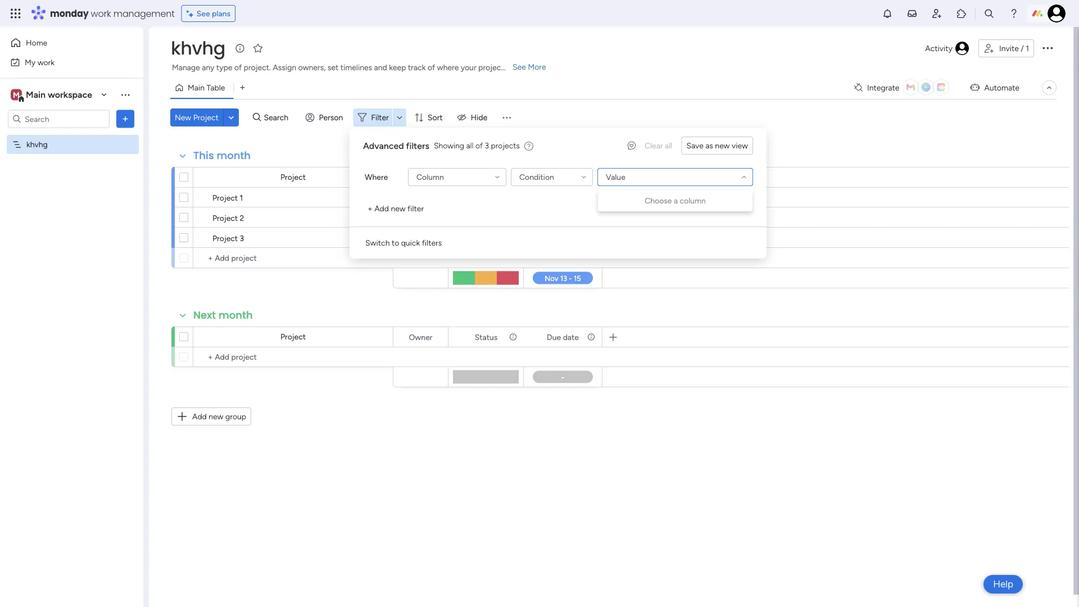 Task type: vqa. For each thing, say whether or not it's contained in the screenshot.
to
yes



Task type: describe. For each thing, give the bounding box(es) containing it.
switch to quick filters
[[366, 238, 442, 248]]

new
[[175, 113, 191, 122]]

project 2
[[213, 213, 244, 223]]

this
[[193, 148, 214, 163]]

2 owner field from the top
[[406, 331, 436, 343]]

set
[[328, 63, 339, 72]]

main for main workspace
[[26, 89, 46, 100]]

table
[[207, 83, 225, 93]]

column information image for due date
[[587, 173, 596, 182]]

0 horizontal spatial of
[[234, 63, 242, 72]]

hide button
[[453, 109, 494, 127]]

monday
[[50, 7, 89, 20]]

manage
[[172, 63, 200, 72]]

add new group
[[192, 412, 246, 422]]

Search field
[[261, 110, 295, 125]]

clear
[[645, 141, 663, 150]]

filters inside switch to quick filters "button"
[[422, 238, 442, 248]]

track
[[408, 63, 426, 72]]

see for see plans
[[197, 9, 210, 18]]

switch
[[366, 238, 390, 248]]

integrate
[[868, 83, 900, 93]]

column
[[417, 172, 444, 182]]

filter button
[[353, 109, 407, 127]]

Search in workspace field
[[24, 112, 94, 125]]

add inside add new group button
[[192, 412, 207, 422]]

+ add new filter button
[[363, 200, 429, 218]]

to
[[392, 238, 399, 248]]

notifications image
[[882, 8, 894, 19]]

invite / 1 button
[[979, 39, 1035, 57]]

help button
[[984, 575, 1024, 594]]

workspace image
[[11, 89, 22, 101]]

due date for first due date field from the top of the page
[[547, 173, 579, 182]]

1 due date field from the top
[[544, 171, 582, 184]]

+ add new filter
[[368, 204, 424, 213]]

gary orlando image
[[1048, 4, 1066, 22]]

all inside clear all button
[[665, 141, 673, 150]]

quick
[[401, 238, 420, 248]]

/
[[1021, 44, 1025, 53]]

status for 2nd status field from the bottom of the page
[[475, 173, 498, 182]]

of inside advanced filters showing all of 3 projects
[[476, 141, 483, 150]]

new project button
[[170, 109, 223, 127]]

This month field
[[191, 148, 254, 163]]

switch to quick filters button
[[361, 234, 447, 252]]

arrow down image
[[393, 111, 407, 124]]

v2 search image
[[253, 111, 261, 124]]

where
[[437, 63, 459, 72]]

choose a column
[[645, 196, 706, 206]]

2 status field from the top
[[472, 331, 501, 343]]

1 horizontal spatial of
[[428, 63, 435, 72]]

2 due date field from the top
[[544, 331, 582, 343]]

main workspace
[[26, 89, 92, 100]]

1 horizontal spatial khvhg
[[171, 36, 225, 61]]

save as new view button
[[682, 137, 754, 155]]

automate
[[985, 83, 1020, 93]]

my
[[25, 57, 36, 67]]

m
[[13, 90, 20, 100]]

type
[[216, 63, 233, 72]]

see plans
[[197, 9, 231, 18]]

a
[[674, 196, 678, 206]]

main for main table
[[188, 83, 205, 93]]

any
[[202, 63, 215, 72]]

home
[[26, 38, 47, 48]]

1 status field from the top
[[472, 171, 501, 184]]

2
[[240, 213, 244, 223]]

1 owner field from the top
[[406, 171, 436, 184]]

project 1
[[213, 193, 243, 202]]

main table button
[[170, 79, 234, 97]]

help
[[994, 579, 1014, 590]]

see for see more
[[513, 62, 526, 72]]

column
[[680, 196, 706, 206]]

my work
[[25, 57, 55, 67]]

0 vertical spatial filters
[[406, 140, 430, 151]]

date for 1st due date field from the bottom of the page
[[563, 332, 579, 342]]

as
[[706, 141, 714, 150]]

project 3
[[213, 233, 244, 243]]

due date for 1st due date field from the bottom of the page
[[547, 332, 579, 342]]

where
[[365, 172, 388, 182]]

new for filter
[[391, 204, 406, 213]]

manage any type of project. assign owners, set timelines and keep track of where your project stands.
[[172, 63, 531, 72]]

collapse board header image
[[1045, 83, 1054, 92]]

add view image
[[240, 84, 245, 92]]

status for 2nd status field from the top of the page
[[475, 332, 498, 342]]

timelines
[[341, 63, 372, 72]]



Task type: locate. For each thing, give the bounding box(es) containing it.
0 vertical spatial due
[[547, 173, 561, 182]]

month for next month
[[219, 308, 253, 323]]

view
[[732, 141, 749, 150]]

2 date from the top
[[563, 332, 579, 342]]

filters right quick
[[422, 238, 442, 248]]

1 vertical spatial add
[[192, 412, 207, 422]]

3
[[485, 141, 489, 150], [240, 233, 244, 243]]

main left table
[[188, 83, 205, 93]]

see more
[[513, 62, 546, 72]]

column information image
[[509, 333, 518, 342]]

status field left column information icon on the bottom left
[[472, 331, 501, 343]]

filters down sort popup button
[[406, 140, 430, 151]]

1 vertical spatial due
[[547, 332, 561, 342]]

1 vertical spatial 1
[[240, 193, 243, 202]]

status
[[475, 173, 498, 182], [475, 332, 498, 342]]

of right track
[[428, 63, 435, 72]]

projects
[[491, 141, 520, 150]]

activity
[[926, 44, 953, 53]]

plans
[[212, 9, 231, 18]]

choose
[[645, 196, 672, 206]]

month right this
[[217, 148, 251, 163]]

options image
[[1042, 41, 1055, 54], [120, 113, 131, 125]]

next month
[[193, 308, 253, 323]]

options image right /
[[1042, 41, 1055, 54]]

select product image
[[10, 8, 21, 19]]

all inside advanced filters showing all of 3 projects
[[466, 141, 474, 150]]

0 vertical spatial status field
[[472, 171, 501, 184]]

due date
[[547, 173, 579, 182], [547, 332, 579, 342]]

Due date field
[[544, 171, 582, 184], [544, 331, 582, 343]]

0 horizontal spatial new
[[209, 412, 224, 422]]

work
[[91, 7, 111, 20], [37, 57, 55, 67]]

1 horizontal spatial options image
[[1042, 41, 1055, 54]]

invite members image
[[932, 8, 943, 19]]

2 all from the left
[[665, 141, 673, 150]]

Next month field
[[191, 308, 256, 323]]

all right showing
[[466, 141, 474, 150]]

work inside "button"
[[37, 57, 55, 67]]

see plans button
[[181, 5, 236, 22]]

management
[[113, 7, 175, 20]]

new project
[[175, 113, 219, 122]]

assign
[[273, 63, 296, 72]]

of right type
[[234, 63, 242, 72]]

0 vertical spatial see
[[197, 9, 210, 18]]

0 vertical spatial khvhg
[[171, 36, 225, 61]]

project
[[479, 63, 504, 72]]

sort
[[428, 113, 443, 122]]

khvhg up the any
[[171, 36, 225, 61]]

1 owner from the top
[[409, 173, 433, 182]]

2 due date from the top
[[547, 332, 579, 342]]

0 vertical spatial add
[[375, 204, 389, 213]]

invite
[[1000, 44, 1020, 53]]

0 vertical spatial + add project text field
[[199, 251, 388, 265]]

owner for 2nd owner field from the bottom of the page
[[409, 173, 433, 182]]

1 vertical spatial due date
[[547, 332, 579, 342]]

due date left value at the top of page
[[547, 173, 579, 182]]

1 horizontal spatial see
[[513, 62, 526, 72]]

1 vertical spatial new
[[391, 204, 406, 213]]

1 horizontal spatial new
[[391, 204, 406, 213]]

0 vertical spatial month
[[217, 148, 251, 163]]

due date field right column information icon on the bottom left
[[544, 331, 582, 343]]

dapulse integrations image
[[855, 84, 863, 92]]

save
[[687, 141, 704, 150]]

1 vertical spatial work
[[37, 57, 55, 67]]

filter
[[408, 204, 424, 213]]

my work button
[[7, 53, 121, 71]]

option
[[0, 134, 143, 137]]

filters
[[406, 140, 430, 151], [422, 238, 442, 248]]

1 horizontal spatial all
[[665, 141, 673, 150]]

home button
[[7, 34, 121, 52]]

clear all
[[645, 141, 673, 150]]

1 horizontal spatial work
[[91, 7, 111, 20]]

hide
[[471, 113, 488, 122]]

2 horizontal spatial of
[[476, 141, 483, 150]]

1 vertical spatial status
[[475, 332, 498, 342]]

0 vertical spatial owner field
[[406, 171, 436, 184]]

new inside button
[[716, 141, 730, 150]]

0 vertical spatial owner
[[409, 173, 433, 182]]

see left the more
[[513, 62, 526, 72]]

0 vertical spatial 1
[[1026, 44, 1030, 53]]

due date field left value at the top of page
[[544, 171, 582, 184]]

monday work management
[[50, 7, 175, 20]]

inbox image
[[907, 8, 918, 19]]

0 horizontal spatial 3
[[240, 233, 244, 243]]

workspace
[[48, 89, 92, 100]]

3 down 2
[[240, 233, 244, 243]]

0 vertical spatial options image
[[1042, 41, 1055, 54]]

1 up 2
[[240, 193, 243, 202]]

angle down image
[[229, 113, 234, 122]]

0 horizontal spatial work
[[37, 57, 55, 67]]

0 vertical spatial date
[[563, 173, 579, 182]]

month
[[217, 148, 251, 163], [219, 308, 253, 323]]

new left filter
[[391, 204, 406, 213]]

1 horizontal spatial add
[[375, 204, 389, 213]]

group
[[225, 412, 246, 422]]

column information image for status
[[509, 173, 518, 182]]

1 vertical spatial date
[[563, 332, 579, 342]]

date for first due date field from the top of the page
[[563, 173, 579, 182]]

1 due date from the top
[[547, 173, 579, 182]]

date
[[563, 173, 579, 182], [563, 332, 579, 342]]

work right monday
[[91, 7, 111, 20]]

2 vertical spatial new
[[209, 412, 224, 422]]

sort button
[[410, 109, 450, 127]]

khvhg field
[[168, 36, 228, 61]]

main inside main table button
[[188, 83, 205, 93]]

clear all button
[[641, 137, 677, 155]]

all
[[466, 141, 474, 150], [665, 141, 673, 150]]

main
[[188, 83, 205, 93], [26, 89, 46, 100]]

project inside button
[[193, 113, 219, 122]]

0 vertical spatial new
[[716, 141, 730, 150]]

workspace options image
[[120, 89, 131, 100]]

0 horizontal spatial 1
[[240, 193, 243, 202]]

1 horizontal spatial main
[[188, 83, 205, 93]]

keep
[[389, 63, 406, 72]]

options image down workspace options image at the left of page
[[120, 113, 131, 125]]

1 + add project text field from the top
[[199, 251, 388, 265]]

owner for 1st owner field from the bottom
[[409, 332, 433, 342]]

see left plans
[[197, 9, 210, 18]]

v2 user feedback image
[[628, 140, 636, 152]]

owner
[[409, 173, 433, 182], [409, 332, 433, 342]]

workspace selection element
[[11, 88, 94, 103]]

1 vertical spatial status field
[[472, 331, 501, 343]]

work right the "my"
[[37, 57, 55, 67]]

add to favorites image
[[252, 42, 264, 54]]

1 vertical spatial month
[[219, 308, 253, 323]]

month for this month
[[217, 148, 251, 163]]

main table
[[188, 83, 225, 93]]

Owner field
[[406, 171, 436, 184], [406, 331, 436, 343]]

autopilot image
[[971, 80, 980, 94]]

owners,
[[298, 63, 326, 72]]

due date right column information icon on the bottom left
[[547, 332, 579, 342]]

1 vertical spatial 3
[[240, 233, 244, 243]]

showing
[[434, 141, 465, 150]]

Status field
[[472, 171, 501, 184], [472, 331, 501, 343]]

khvhg
[[171, 36, 225, 61], [26, 140, 48, 149]]

3 left projects
[[485, 141, 489, 150]]

1 right /
[[1026, 44, 1030, 53]]

2 status from the top
[[475, 332, 498, 342]]

new inside "button"
[[391, 204, 406, 213]]

due
[[547, 173, 561, 182], [547, 332, 561, 342]]

new for view
[[716, 141, 730, 150]]

save as new view
[[687, 141, 749, 150]]

value
[[606, 172, 626, 182]]

status left column information icon on the bottom left
[[475, 332, 498, 342]]

khvhg down search in workspace "field"
[[26, 140, 48, 149]]

0 horizontal spatial add
[[192, 412, 207, 422]]

1 horizontal spatial 3
[[485, 141, 489, 150]]

0 horizontal spatial options image
[[120, 113, 131, 125]]

3 inside advanced filters showing all of 3 projects
[[485, 141, 489, 150]]

1 vertical spatial owner
[[409, 332, 433, 342]]

1 due from the top
[[547, 173, 561, 182]]

main right the workspace "icon"
[[26, 89, 46, 100]]

your
[[461, 63, 477, 72]]

0 vertical spatial status
[[475, 173, 498, 182]]

1 all from the left
[[466, 141, 474, 150]]

due for first due date field from the top of the page
[[547, 173, 561, 182]]

show board description image
[[233, 43, 247, 54]]

work for monday
[[91, 7, 111, 20]]

0 vertical spatial work
[[91, 7, 111, 20]]

khvhg list box
[[0, 133, 143, 306]]

next
[[193, 308, 216, 323]]

work for my
[[37, 57, 55, 67]]

status down projects
[[475, 173, 498, 182]]

project.
[[244, 63, 271, 72]]

of left projects
[[476, 141, 483, 150]]

0 horizontal spatial see
[[197, 9, 210, 18]]

khvhg inside khvhg list box
[[26, 140, 48, 149]]

0 vertical spatial 3
[[485, 141, 489, 150]]

activity button
[[921, 39, 975, 57]]

add inside + add new filter "button"
[[375, 204, 389, 213]]

person
[[319, 113, 343, 122]]

new inside button
[[209, 412, 224, 422]]

new right as
[[716, 141, 730, 150]]

search everything image
[[984, 8, 995, 19]]

new left the group
[[209, 412, 224, 422]]

1 vertical spatial filters
[[422, 238, 442, 248]]

help image
[[1009, 8, 1020, 19]]

1 vertical spatial options image
[[120, 113, 131, 125]]

2 owner from the top
[[409, 332, 433, 342]]

due for 1st due date field from the bottom of the page
[[547, 332, 561, 342]]

filter
[[371, 113, 389, 122]]

condition
[[520, 172, 554, 182]]

stands.
[[506, 63, 531, 72]]

2 + add project text field from the top
[[199, 350, 388, 364]]

person button
[[301, 109, 350, 127]]

1 vertical spatial see
[[513, 62, 526, 72]]

column information image
[[509, 173, 518, 182], [587, 173, 596, 182], [587, 333, 596, 342]]

0 horizontal spatial all
[[466, 141, 474, 150]]

add new group button
[[172, 408, 251, 426]]

add right + on the top left of the page
[[375, 204, 389, 213]]

see more link
[[512, 61, 548, 73]]

+ Add project text field
[[199, 251, 388, 265], [199, 350, 388, 364]]

advanced
[[363, 140, 404, 151]]

month right next
[[219, 308, 253, 323]]

menu image
[[501, 112, 512, 123]]

0 horizontal spatial khvhg
[[26, 140, 48, 149]]

0 vertical spatial due date field
[[544, 171, 582, 184]]

new
[[716, 141, 730, 150], [391, 204, 406, 213], [209, 412, 224, 422]]

more
[[528, 62, 546, 72]]

advanced filters showing all of 3 projects
[[363, 140, 520, 151]]

0 vertical spatial due date
[[547, 173, 579, 182]]

invite / 1
[[1000, 44, 1030, 53]]

1 vertical spatial due date field
[[544, 331, 582, 343]]

+
[[368, 204, 373, 213]]

see
[[197, 9, 210, 18], [513, 62, 526, 72]]

all right clear
[[665, 141, 673, 150]]

and
[[374, 63, 387, 72]]

add
[[375, 204, 389, 213], [192, 412, 207, 422]]

this month
[[193, 148, 251, 163]]

apps image
[[957, 8, 968, 19]]

2 due from the top
[[547, 332, 561, 342]]

0 horizontal spatial main
[[26, 89, 46, 100]]

1 vertical spatial khvhg
[[26, 140, 48, 149]]

status field down projects
[[472, 171, 501, 184]]

1 vertical spatial owner field
[[406, 331, 436, 343]]

main inside workspace selection element
[[26, 89, 46, 100]]

see inside button
[[197, 9, 210, 18]]

learn more image
[[525, 141, 534, 152]]

1 date from the top
[[563, 173, 579, 182]]

1 vertical spatial + add project text field
[[199, 350, 388, 364]]

2 horizontal spatial new
[[716, 141, 730, 150]]

1 horizontal spatial 1
[[1026, 44, 1030, 53]]

add left the group
[[192, 412, 207, 422]]

1 status from the top
[[475, 173, 498, 182]]

1 inside button
[[1026, 44, 1030, 53]]



